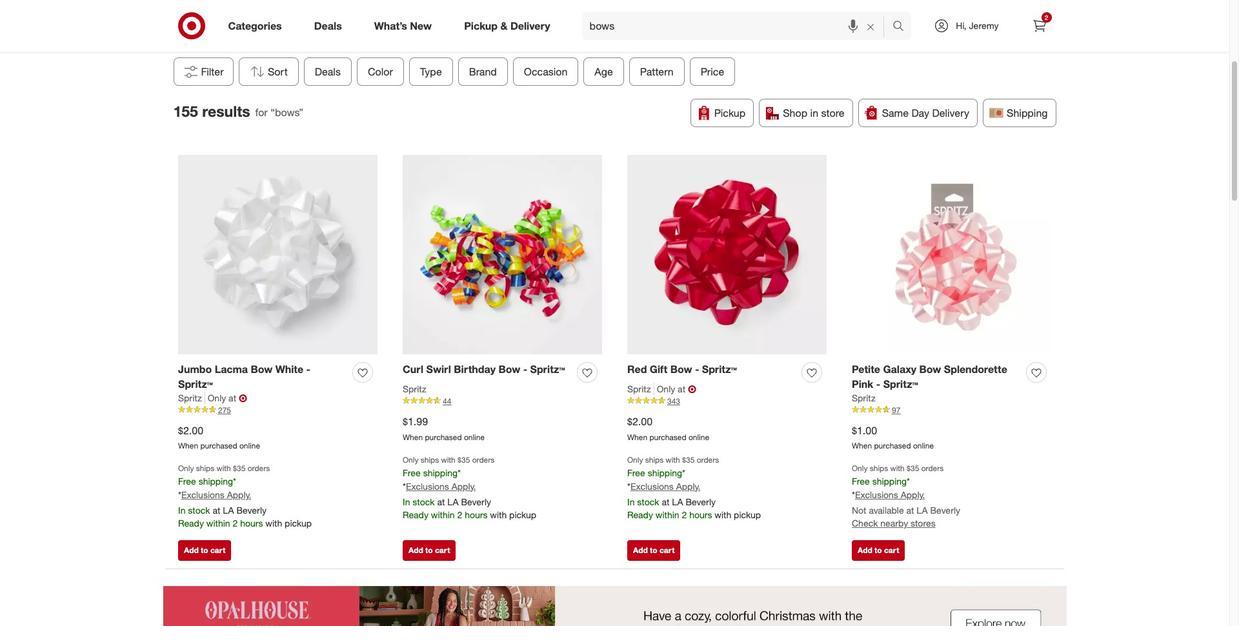 Task type: describe. For each thing, give the bounding box(es) containing it.
within for gift
[[656, 509, 680, 520]]

not
[[852, 505, 867, 516]]

delivery for pickup & delivery
[[511, 19, 551, 32]]

target brands link
[[311, 0, 368, 44]]

same day delivery
[[883, 106, 970, 119]]

pickup for red gift bow - spritz™
[[734, 509, 761, 520]]

ships for red gift bow - spritz™
[[646, 455, 664, 465]]

online for gift
[[689, 433, 710, 442]]

spritz only at ¬ for lacma
[[178, 392, 247, 405]]

spritz link up filter button
[[177, 0, 233, 30]]

age
[[595, 65, 613, 78]]

spritz link down the red
[[628, 383, 655, 396]]

add for petite galaxy bow splendorette pink - spritz™
[[858, 546, 873, 555]]

exclusions for jumbo lacma bow white - spritz™
[[181, 490, 225, 501]]

jumbo lacma bow white - spritz™
[[178, 363, 311, 390]]

pickup & delivery
[[464, 19, 551, 32]]

filter button
[[173, 57, 234, 86]]

at for petite galaxy bow splendorette pink - spritz™
[[907, 505, 915, 516]]

cart for petite galaxy bow splendorette pink - spritz™
[[885, 546, 900, 555]]

in for red gift bow - spritz™
[[628, 496, 635, 507]]

price button
[[690, 57, 735, 86]]

lacma
[[215, 363, 248, 376]]

spritz inside spritz link
[[191, 16, 219, 29]]

ships for petite galaxy bow splendorette pink - spritz™
[[870, 464, 889, 474]]

¬ for lacma
[[239, 392, 247, 405]]

gift
[[650, 363, 668, 376]]

stores
[[911, 518, 936, 529]]

check nearby stores button
[[852, 517, 936, 530]]

free for curl swirl birthday bow - spritz™
[[403, 467, 421, 478]]

44 link
[[403, 396, 603, 407]]

online for swirl
[[464, 433, 485, 442]]

barrettes link
[[512, 0, 569, 30]]

pickup button
[[691, 99, 754, 127]]

results
[[202, 102, 250, 120]]

petite galaxy bow splendorette pink - spritz™ link
[[852, 362, 1022, 392]]

shop
[[783, 106, 808, 119]]

shipping for jumbo lacma bow white - spritz™
[[199, 476, 233, 487]]

only for petite galaxy bow splendorette pink - spritz™
[[852, 464, 868, 474]]

2 link
[[1026, 12, 1054, 40]]

swirl
[[427, 363, 451, 376]]

343 link
[[628, 396, 827, 407]]

hours for bow
[[465, 509, 488, 520]]

hi, jeremy
[[957, 20, 999, 31]]

age button
[[584, 57, 624, 86]]

occasion
[[524, 65, 568, 78]]

wondershop link
[[244, 0, 303, 30]]

shop in store
[[783, 106, 845, 119]]

$2.00 when purchased online for lacma
[[178, 424, 260, 451]]

deals button
[[304, 57, 352, 86]]

at for red gift bow - spritz™
[[662, 496, 670, 507]]

advertisement region
[[0, 590, 1230, 626]]

only ships with $35 orders free shipping * * exclusions apply. not available at la beverly check nearby stores
[[852, 464, 961, 529]]

stock for red gift bow - spritz™
[[638, 496, 660, 507]]

orders for -
[[697, 455, 720, 465]]

beverly for white
[[237, 505, 267, 516]]

what's new link
[[363, 12, 448, 40]]

275 link
[[178, 405, 378, 416]]

deals link
[[303, 12, 358, 40]]

brand
[[469, 65, 497, 78]]

orders for white
[[248, 464, 270, 474]]

same
[[883, 106, 909, 119]]

44
[[443, 396, 452, 406]]

$2.00 for jumbo lacma bow white - spritz™
[[178, 424, 203, 437]]

purchased for gift
[[650, 433, 687, 442]]

cart for curl swirl birthday bow - spritz™
[[435, 546, 450, 555]]

shipping
[[1007, 106, 1048, 119]]

petite
[[852, 363, 881, 376]]

hi,
[[957, 20, 967, 31]]

type button
[[409, 57, 453, 86]]

add to cart button for red gift bow - spritz™
[[628, 540, 681, 561]]

white
[[276, 363, 304, 376]]

free for petite galaxy bow splendorette pink - spritz™
[[852, 476, 870, 487]]

stock for jumbo lacma bow white - spritz™
[[188, 505, 210, 516]]

purchased for swirl
[[425, 433, 462, 442]]

&
[[501, 19, 508, 32]]

color button
[[357, 57, 404, 86]]

splendorette
[[945, 363, 1008, 376]]

within for swirl
[[431, 509, 455, 520]]

la for gift
[[672, 496, 684, 507]]

color
[[368, 65, 393, 78]]

what's new
[[374, 19, 432, 32]]

add for red gift bow - spritz™
[[634, 546, 648, 555]]

same day delivery button
[[859, 99, 978, 127]]

exclusions apply. button for curl swirl birthday bow - spritz™
[[406, 480, 476, 493]]

ships for jumbo lacma bow white - spritz™
[[196, 464, 215, 474]]

2 for curl swirl birthday bow - spritz™
[[458, 509, 463, 520]]

$35 for galaxy
[[907, 464, 920, 474]]

pickup for jumbo lacma bow white - spritz™
[[285, 518, 312, 529]]

$35 for gift
[[683, 455, 695, 465]]

pickup for pickup & delivery
[[464, 19, 498, 32]]

store
[[822, 106, 845, 119]]

jumbo lacma bow white - spritz™ link
[[178, 362, 347, 392]]

pickup for pickup
[[715, 106, 746, 119]]

exclusions apply. button for jumbo lacma bow white - spritz™
[[181, 489, 251, 502]]

glossy gift pom bow royal blue - spritz™ image
[[852, 582, 1052, 626]]

within for lacma
[[207, 518, 230, 529]]

shipping button
[[984, 99, 1057, 127]]

when for curl swirl birthday bow - spritz™
[[403, 433, 423, 442]]

spritz down the jumbo
[[178, 392, 202, 403]]

for
[[255, 106, 268, 119]]

categories link
[[217, 12, 298, 40]]

add to cart button for petite galaxy bow splendorette pink - spritz™
[[852, 540, 906, 561]]

to for jumbo lacma bow white - spritz™
[[201, 546, 208, 555]]

nearby
[[881, 518, 909, 529]]

galaxy
[[884, 363, 917, 376]]

shipping for red gift bow - spritz™
[[648, 467, 683, 478]]

check
[[852, 518, 879, 529]]

pattern button
[[629, 57, 685, 86]]

to for petite galaxy bow splendorette pink - spritz™
[[875, 546, 883, 555]]

- right gift
[[695, 363, 700, 376]]

only ships with $35 orders free shipping * * exclusions apply. in stock at  la beverly ready within 2 hours with pickup for gift
[[628, 455, 761, 520]]

online for galaxy
[[914, 441, 934, 451]]

$2.00 when purchased online for gift
[[628, 415, 710, 442]]

spritz™ inside petite galaxy bow splendorette pink - spritz™
[[884, 378, 919, 390]]

delivery for same day delivery
[[933, 106, 970, 119]]

343
[[668, 396, 681, 406]]

spritz™ inside jumbo lacma bow white - spritz™
[[178, 378, 213, 390]]

add for jumbo lacma bow white - spritz™
[[184, 546, 199, 555]]

curl swirl birthday bow - spritz™
[[403, 363, 566, 376]]

in for jumbo lacma bow white - spritz™
[[178, 505, 186, 516]]

apply. for lacma
[[227, 490, 251, 501]]

bow for red gift bow - spritz™
[[671, 363, 693, 376]]

in for curl swirl birthday bow - spritz™
[[403, 496, 410, 507]]

what's
[[374, 19, 407, 32]]

97 link
[[852, 405, 1052, 416]]

type
[[420, 65, 442, 78]]

decorative
[[382, 16, 431, 29]]

clips
[[473, 16, 496, 29]]

shipping for petite galaxy bow splendorette pink - spritz™
[[873, 476, 907, 487]]



Task type: vqa. For each thing, say whether or not it's contained in the screenshot.
TO,
no



Task type: locate. For each thing, give the bounding box(es) containing it.
bow inside jumbo lacma bow white - spritz™
[[251, 363, 273, 376]]

free for jumbo lacma bow white - spritz™
[[178, 476, 196, 487]]

3 add to cart button from the left
[[628, 540, 681, 561]]

deals inside the deals button
[[315, 65, 341, 78]]

spritz only at ¬ for gift
[[628, 383, 697, 396]]

exclusions for petite galaxy bow splendorette pink - spritz™
[[856, 490, 899, 501]]

jumbo lacma bow white - spritz™ image
[[178, 155, 378, 355], [178, 155, 378, 355]]

online inside the $1.00 when purchased online
[[914, 441, 934, 451]]

0 horizontal spatial ready
[[178, 518, 204, 529]]

1 cart from the left
[[210, 546, 226, 555]]

1 vertical spatial deals
[[315, 65, 341, 78]]

$35 for lacma
[[233, 464, 246, 474]]

$2.00 when purchased online down 275
[[178, 424, 260, 451]]

la
[[448, 496, 459, 507], [672, 496, 684, 507], [223, 505, 234, 516], [917, 505, 928, 516]]

curl
[[403, 363, 424, 376]]

$35 for swirl
[[458, 455, 470, 465]]

1 horizontal spatial pickup
[[510, 509, 537, 520]]

$2.00 for red gift bow - spritz™
[[628, 415, 653, 428]]

purchased down the 343
[[650, 433, 687, 442]]

only for curl swirl birthday bow - spritz™
[[403, 455, 419, 465]]

exclusions
[[406, 481, 449, 492], [631, 481, 674, 492], [181, 490, 225, 501], [856, 490, 899, 501]]

beverly
[[461, 496, 491, 507], [686, 496, 716, 507], [237, 505, 267, 516], [931, 505, 961, 516]]

day
[[912, 106, 930, 119]]

la inside only ships with $35 orders free shipping * * exclusions apply. not available at la beverly check nearby stores
[[917, 505, 928, 516]]

0 horizontal spatial stock
[[188, 505, 210, 516]]

orders down 275 link
[[248, 464, 270, 474]]

spritz down the red
[[628, 383, 651, 394]]

spritz only at ¬ up the 343
[[628, 383, 697, 396]]

4 add from the left
[[858, 546, 873, 555]]

2 add to cart button from the left
[[403, 540, 456, 561]]

1 horizontal spatial only ships with $35 orders free shipping * * exclusions apply. in stock at  la beverly ready within 2 hours with pickup
[[403, 455, 537, 520]]

with inside only ships with $35 orders free shipping * * exclusions apply. not available at la beverly check nearby stores
[[891, 464, 905, 474]]

2 horizontal spatial within
[[656, 509, 680, 520]]

0 horizontal spatial in
[[178, 505, 186, 516]]

barrettes
[[520, 16, 562, 29]]

spritz™ down the jumbo
[[178, 378, 213, 390]]

only for red gift bow - spritz™
[[628, 455, 644, 465]]

beverly inside only ships with $35 orders free shipping * * exclusions apply. not available at la beverly check nearby stores
[[931, 505, 961, 516]]

bow inside petite galaxy bow splendorette pink - spritz™
[[920, 363, 942, 376]]

red
[[628, 363, 647, 376]]

orders down 343 link
[[697, 455, 720, 465]]

cart for red gift bow - spritz™
[[660, 546, 675, 555]]

sort button
[[239, 57, 299, 86]]

ready for jumbo lacma bow white - spritz™
[[178, 518, 204, 529]]

pattern
[[640, 65, 674, 78]]

add to cart for petite galaxy bow splendorette pink - spritz™
[[858, 546, 900, 555]]

exclusions for red gift bow - spritz™
[[631, 481, 674, 492]]

pickup & delivery link
[[453, 12, 567, 40]]

- inside petite galaxy bow splendorette pink - spritz™
[[877, 378, 881, 390]]

0 horizontal spatial $2.00
[[178, 424, 203, 437]]

occasion button
[[513, 57, 579, 86]]

apply. for galaxy
[[901, 490, 926, 501]]

2 horizontal spatial stock
[[638, 496, 660, 507]]

liv & ava girls headband - polka dot bow pink image
[[628, 582, 827, 626], [628, 582, 827, 626]]

at inside only ships with $35 orders free shipping * * exclusions apply. not available at la beverly check nearby stores
[[907, 505, 915, 516]]

0 horizontal spatial pickup
[[464, 19, 498, 32]]

1 add to cart button from the left
[[178, 540, 231, 561]]

pickup
[[464, 19, 498, 32], [715, 106, 746, 119]]

spritz
[[191, 16, 219, 29], [403, 383, 427, 394], [628, 383, 651, 394], [178, 392, 202, 403], [852, 392, 876, 403]]

0 horizontal spatial hours
[[240, 518, 263, 529]]

target brands
[[323, 16, 356, 43]]

ready for red gift bow - spritz™
[[628, 509, 653, 520]]

purchased down 275
[[201, 441, 237, 451]]

spritz up filter button
[[191, 16, 219, 29]]

pickup down price button in the top right of the page
[[715, 106, 746, 119]]

spritz™ down galaxy
[[884, 378, 919, 390]]

spritz link
[[177, 0, 233, 30], [403, 383, 427, 396], [628, 383, 655, 396], [178, 392, 205, 405], [852, 392, 876, 405]]

- inside jumbo lacma bow white - spritz™
[[306, 363, 311, 376]]

when for jumbo lacma bow white - spritz™
[[178, 441, 198, 451]]

delivery right day
[[933, 106, 970, 119]]

jeremy
[[970, 20, 999, 31]]

delivery right the &
[[511, 19, 551, 32]]

petite galaxy bow splendorette pink - spritz™
[[852, 363, 1008, 390]]

delivery
[[511, 19, 551, 32], [933, 106, 970, 119]]

orders for splendorette
[[922, 464, 944, 474]]

2 to from the left
[[426, 546, 433, 555]]

at for curl swirl birthday bow - spritz™
[[437, 496, 445, 507]]

search
[[888, 20, 919, 33]]

within
[[431, 509, 455, 520], [656, 509, 680, 520], [207, 518, 230, 529]]

bow for jumbo lacma bow white - spritz™
[[251, 363, 273, 376]]

purchased for galaxy
[[875, 441, 912, 451]]

free for red gift bow - spritz™
[[628, 467, 646, 478]]

with
[[441, 455, 456, 465], [666, 455, 681, 465], [217, 464, 231, 474], [891, 464, 905, 474], [490, 509, 507, 520], [715, 509, 732, 520], [266, 518, 282, 529]]

hours for -
[[690, 509, 713, 520]]

at
[[678, 383, 686, 394], [229, 392, 236, 403], [437, 496, 445, 507], [662, 496, 670, 507], [213, 505, 220, 516], [907, 505, 915, 516]]

wondershop
[[244, 16, 303, 29]]

shipping for curl swirl birthday bow - spritz™
[[423, 467, 458, 478]]

decorative bows link
[[378, 0, 435, 44]]

bow right galaxy
[[920, 363, 942, 376]]

1 horizontal spatial $2.00 when purchased online
[[628, 415, 710, 442]]

exclusions apply. button for petite galaxy bow splendorette pink - spritz™
[[856, 489, 926, 502]]

2 horizontal spatial hours
[[690, 509, 713, 520]]

only
[[657, 383, 676, 394], [208, 392, 226, 403], [403, 455, 419, 465], [628, 455, 644, 465], [178, 464, 194, 474], [852, 464, 868, 474]]

orders down $1.99 when purchased online
[[473, 455, 495, 465]]

petite galaxy bow splendorette pink - spritz™ image
[[852, 155, 1052, 355], [852, 155, 1052, 355]]

hair
[[451, 16, 470, 29]]

add to cart for red gift bow - spritz™
[[634, 546, 675, 555]]

only for jumbo lacma bow white - spritz™
[[178, 464, 194, 474]]

4 cart from the left
[[885, 546, 900, 555]]

only inside only ships with $35 orders free shipping * * exclusions apply. not available at la beverly check nearby stores
[[852, 464, 868, 474]]

only ships with $35 orders free shipping * * exclusions apply. in stock at  la beverly ready within 2 hours with pickup for swirl
[[403, 455, 537, 520]]

spritz only at ¬ up 275
[[178, 392, 247, 405]]

jumbo glossy gift bow pink - spritz™ image
[[178, 582, 378, 626]]

0 vertical spatial pickup
[[464, 19, 498, 32]]

pickup for curl swirl birthday bow - spritz™
[[510, 509, 537, 520]]

¬ down the red gift bow - spritz™ link
[[688, 383, 697, 396]]

bows
[[394, 30, 419, 43]]

3 add to cart from the left
[[634, 546, 675, 555]]

1 vertical spatial delivery
[[933, 106, 970, 119]]

stock
[[413, 496, 435, 507], [638, 496, 660, 507], [188, 505, 210, 516]]

4 add to cart button from the left
[[852, 540, 906, 561]]

add to cart button for curl swirl birthday bow - spritz™
[[403, 540, 456, 561]]

2 horizontal spatial ready
[[628, 509, 653, 520]]

brands
[[323, 30, 356, 43]]

ships
[[421, 455, 439, 465], [646, 455, 664, 465], [196, 464, 215, 474], [870, 464, 889, 474]]

1 to from the left
[[201, 546, 208, 555]]

0 horizontal spatial within
[[207, 518, 230, 529]]

1 horizontal spatial pickup
[[715, 106, 746, 119]]

online inside $1.99 when purchased online
[[464, 433, 485, 442]]

1 horizontal spatial spritz only at ¬
[[628, 383, 697, 396]]

hair clips
[[451, 16, 496, 29]]

red gift bow - spritz™
[[628, 363, 737, 376]]

add for curl swirl birthday bow - spritz™
[[409, 546, 423, 555]]

$1.99
[[403, 415, 428, 428]]

target
[[325, 16, 353, 29]]

2 horizontal spatial only ships with $35 orders free shipping * * exclusions apply. in stock at  la beverly ready within 2 hours with pickup
[[628, 455, 761, 520]]

decorative bows
[[382, 16, 431, 43]]

purchased for lacma
[[201, 441, 237, 451]]

0 horizontal spatial delivery
[[511, 19, 551, 32]]

2 for jumbo lacma bow white - spritz™
[[233, 518, 238, 529]]

1 bow from the left
[[251, 363, 273, 376]]

-
[[306, 363, 311, 376], [524, 363, 528, 376], [695, 363, 700, 376], [877, 378, 881, 390]]

when inside the $1.00 when purchased online
[[852, 441, 873, 451]]

la for galaxy
[[917, 505, 928, 516]]

- right pink
[[877, 378, 881, 390]]

$35 inside only ships with $35 orders free shipping * * exclusions apply. not available at la beverly check nearby stores
[[907, 464, 920, 474]]

deals for the deals button
[[315, 65, 341, 78]]

pickup inside button
[[715, 106, 746, 119]]

*
[[458, 467, 461, 478], [683, 467, 686, 478], [233, 476, 236, 487], [907, 476, 911, 487], [403, 481, 406, 492], [628, 481, 631, 492], [178, 490, 181, 501], [852, 490, 856, 501]]

spritz link down curl
[[403, 383, 427, 396]]

0 horizontal spatial pickup
[[285, 518, 312, 529]]

1 add from the left
[[184, 546, 199, 555]]

stock for curl swirl birthday bow - spritz™
[[413, 496, 435, 507]]

$2.00 when purchased online down the 343
[[628, 415, 710, 442]]

spritz™ up 44 link
[[531, 363, 566, 376]]

add to cart for curl swirl birthday bow - spritz™
[[409, 546, 450, 555]]

purchased inside the $1.00 when purchased online
[[875, 441, 912, 451]]

hair clips link
[[445, 0, 502, 30]]

new
[[410, 19, 432, 32]]

curl swirl birthday bow - spritz™ image
[[403, 155, 603, 355], [403, 155, 603, 355]]

"bows"
[[271, 106, 304, 119]]

apply. for swirl
[[452, 481, 476, 492]]

red gift bow - spritz™ image
[[628, 155, 827, 355], [628, 155, 827, 355]]

4 bow from the left
[[920, 363, 942, 376]]

beverly for -
[[686, 496, 716, 507]]

spritz down curl
[[403, 383, 427, 394]]

4.5" tinsel bow with pom poms pink - spritz™ image
[[403, 582, 603, 626], [403, 582, 603, 626]]

search button
[[888, 12, 919, 43]]

0 vertical spatial delivery
[[511, 19, 551, 32]]

0 horizontal spatial only ships with $35 orders free shipping * * exclusions apply. in stock at  la beverly ready within 2 hours with pickup
[[178, 464, 312, 529]]

when for red gift bow - spritz™
[[628, 433, 648, 442]]

spritz™ up 343 link
[[703, 363, 737, 376]]

to for curl swirl birthday bow - spritz™
[[426, 546, 433, 555]]

birthday
[[454, 363, 496, 376]]

What can we help you find? suggestions appear below search field
[[582, 12, 897, 40]]

apply. inside only ships with $35 orders free shipping * * exclusions apply. not available at la beverly check nearby stores
[[901, 490, 926, 501]]

spritz down pink
[[852, 392, 876, 403]]

4 to from the left
[[875, 546, 883, 555]]

3 bow from the left
[[671, 363, 693, 376]]

$2.00 down the red
[[628, 415, 653, 428]]

spritz™
[[531, 363, 566, 376], [703, 363, 737, 376], [178, 378, 213, 390], [884, 378, 919, 390]]

155 results for "bows"
[[173, 102, 304, 120]]

¬ down jumbo lacma bow white - spritz™ at bottom
[[239, 392, 247, 405]]

2 horizontal spatial pickup
[[734, 509, 761, 520]]

¬
[[688, 383, 697, 396], [239, 392, 247, 405]]

apply. for gift
[[677, 481, 701, 492]]

bow
[[251, 363, 273, 376], [499, 363, 521, 376], [671, 363, 693, 376], [920, 363, 942, 376]]

2 cart from the left
[[435, 546, 450, 555]]

0 horizontal spatial spritz only at ¬
[[178, 392, 247, 405]]

exclusions apply. button
[[406, 480, 476, 493], [631, 480, 701, 493], [181, 489, 251, 502], [856, 489, 926, 502]]

2 for red gift bow - spritz™
[[682, 509, 687, 520]]

1 horizontal spatial in
[[403, 496, 410, 507]]

ships inside only ships with $35 orders free shipping * * exclusions apply. not available at la beverly check nearby stores
[[870, 464, 889, 474]]

$2.00 down the jumbo
[[178, 424, 203, 437]]

purchased down the $1.00
[[875, 441, 912, 451]]

1 add to cart from the left
[[184, 546, 226, 555]]

3 to from the left
[[650, 546, 658, 555]]

0 horizontal spatial ¬
[[239, 392, 247, 405]]

purchased down $1.99
[[425, 433, 462, 442]]

online for lacma
[[240, 441, 260, 451]]

when inside $1.99 when purchased online
[[403, 433, 423, 442]]

orders for bow
[[473, 455, 495, 465]]

0 vertical spatial deals
[[314, 19, 342, 32]]

bow left white
[[251, 363, 273, 376]]

$1.99 when purchased online
[[403, 415, 485, 442]]

online down "97" link
[[914, 441, 934, 451]]

filter
[[201, 65, 224, 78]]

1 vertical spatial pickup
[[715, 106, 746, 119]]

available
[[869, 505, 905, 516]]

red gift bow - spritz™ link
[[628, 362, 737, 377]]

free inside only ships with $35 orders free shipping * * exclusions apply. not available at la beverly check nearby stores
[[852, 476, 870, 487]]

purchased inside $1.99 when purchased online
[[425, 433, 462, 442]]

deals inside the deals link
[[314, 19, 342, 32]]

spritz link down the jumbo
[[178, 392, 205, 405]]

$35
[[458, 455, 470, 465], [683, 455, 695, 465], [233, 464, 246, 474], [907, 464, 920, 474]]

jumbo
[[178, 363, 212, 376]]

1 horizontal spatial ¬
[[688, 383, 697, 396]]

to for red gift bow - spritz™
[[650, 546, 658, 555]]

1 horizontal spatial hours
[[465, 509, 488, 520]]

275
[[218, 405, 231, 415]]

pickup left the &
[[464, 19, 498, 32]]

shipping inside only ships with $35 orders free shipping * * exclusions apply. not available at la beverly check nearby stores
[[873, 476, 907, 487]]

delivery inside button
[[933, 106, 970, 119]]

1 horizontal spatial ready
[[403, 509, 429, 520]]

2 add to cart from the left
[[409, 546, 450, 555]]

sort
[[268, 65, 288, 78]]

only ships with $35 orders free shipping * * exclusions apply. in stock at  la beverly ready within 2 hours with pickup for lacma
[[178, 464, 312, 529]]

2 horizontal spatial in
[[628, 496, 635, 507]]

bow up 44 link
[[499, 363, 521, 376]]

0 horizontal spatial $2.00 when purchased online
[[178, 424, 260, 451]]

spritz link down pink
[[852, 392, 876, 405]]

price
[[701, 65, 724, 78]]

la for swirl
[[448, 496, 459, 507]]

online down 275 link
[[240, 441, 260, 451]]

3 cart from the left
[[660, 546, 675, 555]]

2 add from the left
[[409, 546, 423, 555]]

hours for white
[[240, 518, 263, 529]]

when
[[403, 433, 423, 442], [628, 433, 648, 442], [178, 441, 198, 451], [852, 441, 873, 451]]

- up 44 link
[[524, 363, 528, 376]]

155
[[173, 102, 198, 120]]

orders inside only ships with $35 orders free shipping * * exclusions apply. not available at la beverly check nearby stores
[[922, 464, 944, 474]]

online down 44 link
[[464, 433, 485, 442]]

add to cart for jumbo lacma bow white - spritz™
[[184, 546, 226, 555]]

brand button
[[458, 57, 508, 86]]

exclusions apply. button for red gift bow - spritz™
[[631, 480, 701, 493]]

when for petite galaxy bow splendorette pink - spritz™
[[852, 441, 873, 451]]

2 bow from the left
[[499, 363, 521, 376]]

3 add from the left
[[634, 546, 648, 555]]

- right white
[[306, 363, 311, 376]]

orders down the $1.00 when purchased online
[[922, 464, 944, 474]]

beverly for splendorette
[[931, 505, 961, 516]]

apply.
[[452, 481, 476, 492], [677, 481, 701, 492], [227, 490, 251, 501], [901, 490, 926, 501]]

1 horizontal spatial stock
[[413, 496, 435, 507]]

online down 343 link
[[689, 433, 710, 442]]

bow right gift
[[671, 363, 693, 376]]

add to cart button for jumbo lacma bow white - spritz™
[[178, 540, 231, 561]]

2
[[1045, 14, 1049, 21], [458, 509, 463, 520], [682, 509, 687, 520], [233, 518, 238, 529]]

purchased
[[425, 433, 462, 442], [650, 433, 687, 442], [201, 441, 237, 451], [875, 441, 912, 451]]

$1.00
[[852, 424, 878, 437]]

97
[[892, 405, 901, 415]]

beverly for bow
[[461, 496, 491, 507]]

4 add to cart from the left
[[858, 546, 900, 555]]

at for jumbo lacma bow white - spritz™
[[213, 505, 220, 516]]

1 horizontal spatial within
[[431, 509, 455, 520]]

exclusions inside only ships with $35 orders free shipping * * exclusions apply. not available at la beverly check nearby stores
[[856, 490, 899, 501]]

¬ for gift
[[688, 383, 697, 396]]

pink
[[852, 378, 874, 390]]

exclusions for curl swirl birthday bow - spritz™
[[406, 481, 449, 492]]

online
[[464, 433, 485, 442], [689, 433, 710, 442], [240, 441, 260, 451], [914, 441, 934, 451]]

1 horizontal spatial $2.00
[[628, 415, 653, 428]]

ready for curl swirl birthday bow - spritz™
[[403, 509, 429, 520]]

in
[[811, 106, 819, 119]]

shipping
[[423, 467, 458, 478], [648, 467, 683, 478], [199, 476, 233, 487], [873, 476, 907, 487]]

la for lacma
[[223, 505, 234, 516]]

$1.00 when purchased online
[[852, 424, 934, 451]]

1 horizontal spatial delivery
[[933, 106, 970, 119]]

deals for the deals link
[[314, 19, 342, 32]]



